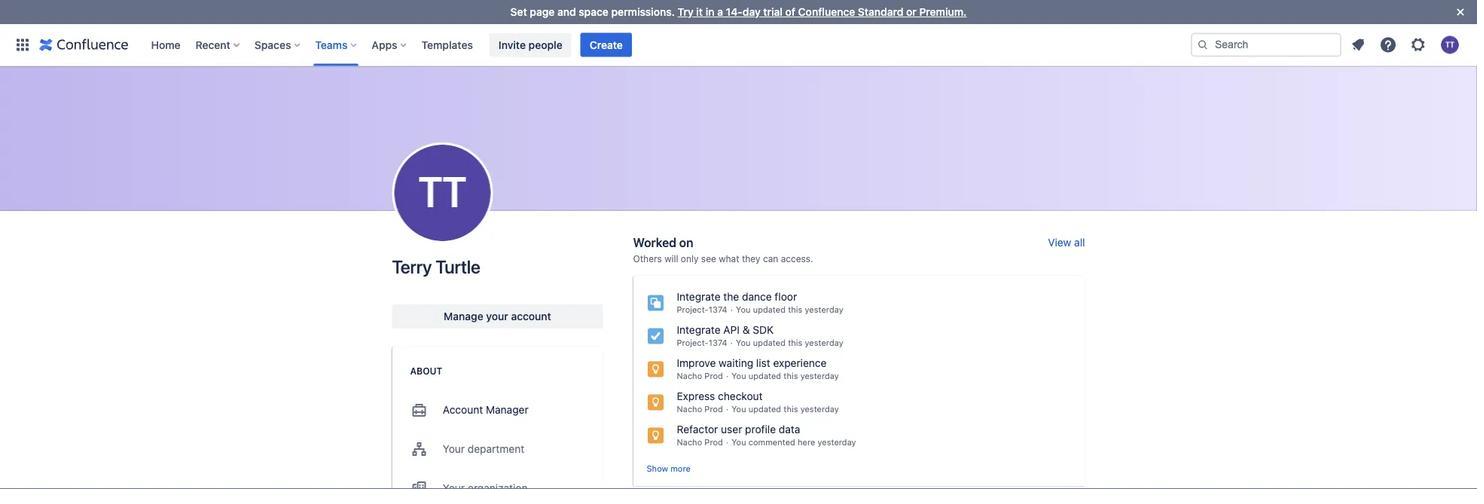 Task type: describe. For each thing, give the bounding box(es) containing it.
you updated this yesterday for sdk
[[736, 338, 844, 348]]

all
[[1075, 236, 1085, 249]]

refactor
[[677, 423, 718, 436]]

and
[[558, 6, 576, 18]]

profile image actions image
[[434, 184, 452, 202]]

&
[[743, 324, 750, 336]]

you down checkout
[[732, 404, 746, 414]]

of
[[786, 6, 796, 18]]

the
[[724, 290, 739, 303]]

improve
[[677, 357, 716, 369]]

manager
[[486, 403, 529, 416]]

others will only see what they can access.
[[633, 253, 813, 264]]

standard
[[858, 6, 904, 18]]

create link
[[581, 33, 632, 57]]

recent button
[[191, 33, 246, 57]]

you for list
[[732, 371, 746, 381]]

page
[[530, 6, 555, 18]]

data
[[779, 423, 801, 436]]

express checkout
[[677, 390, 763, 402]]

yesterday for sdk
[[805, 338, 844, 348]]

checkout
[[718, 390, 763, 402]]

project- for integrate the dance floor
[[677, 305, 709, 315]]

prod for refactor
[[705, 437, 723, 447]]

confluence
[[798, 6, 855, 18]]

only
[[681, 253, 699, 264]]

express
[[677, 390, 715, 402]]

yesterday for data
[[818, 437, 856, 447]]

permissions.
[[611, 6, 675, 18]]

this up data
[[784, 404, 798, 414]]

experience
[[773, 357, 827, 369]]

turtle
[[436, 256, 481, 277]]

others
[[633, 253, 662, 264]]

try
[[678, 6, 694, 18]]

space
[[579, 6, 609, 18]]

view all link
[[1048, 236, 1085, 249]]

invite
[[499, 38, 526, 51]]

home
[[151, 38, 181, 51]]

banner containing home
[[0, 24, 1478, 66]]

list
[[756, 357, 771, 369]]

spaces
[[255, 38, 291, 51]]

your
[[486, 310, 508, 322]]

your
[[443, 443, 465, 455]]

nacho prod for improve
[[677, 371, 723, 381]]

appswitcher icon image
[[14, 36, 32, 54]]

close image
[[1452, 3, 1470, 21]]

invite people
[[499, 38, 563, 51]]

you for dance
[[736, 305, 751, 315]]

or
[[906, 6, 917, 18]]

nacho for improve waiting list experience
[[677, 371, 702, 381]]

integrate for integrate the dance floor
[[677, 290, 721, 303]]

settings icon image
[[1410, 36, 1428, 54]]

terry
[[392, 256, 432, 277]]

1374 for api
[[709, 338, 728, 348]]

14-
[[726, 6, 743, 18]]

account manager
[[443, 403, 529, 416]]

waiting
[[719, 357, 754, 369]]

access.
[[781, 253, 813, 264]]

premium.
[[920, 6, 967, 18]]

set page and space permissions. try it in a 14-day trial of confluence standard or premium.
[[511, 6, 967, 18]]

search image
[[1197, 39, 1209, 51]]

yesterday for floor
[[805, 305, 844, 315]]

view
[[1048, 236, 1072, 249]]

commented
[[749, 437, 796, 447]]

set
[[511, 6, 527, 18]]

project- for integrate api & sdk
[[677, 338, 709, 348]]

more
[[671, 463, 691, 473]]

updated up profile
[[749, 404, 781, 414]]

account
[[511, 310, 551, 322]]

home link
[[147, 33, 185, 57]]

templates
[[422, 38, 473, 51]]

you for &
[[736, 338, 751, 348]]

manage your account link
[[392, 304, 603, 329]]

you for profile
[[732, 437, 746, 447]]

your profile and preferences image
[[1441, 36, 1459, 54]]

this for sdk
[[788, 338, 803, 348]]

on
[[679, 235, 694, 250]]

show more
[[647, 463, 691, 473]]

nacho prod for refactor
[[677, 437, 723, 447]]



Task type: vqa. For each thing, say whether or not it's contained in the screenshot.


Task type: locate. For each thing, give the bounding box(es) containing it.
0 vertical spatial project-1374
[[677, 305, 728, 315]]

see
[[701, 253, 716, 264]]

integrate the dance floor
[[677, 290, 797, 303]]

this down "floor"
[[788, 305, 803, 315]]

nacho prod for express
[[677, 404, 723, 414]]

recent
[[196, 38, 230, 51]]

you updated this yesterday
[[736, 305, 844, 315], [736, 338, 844, 348], [732, 371, 839, 381], [732, 404, 839, 414]]

nacho for refactor user profile data
[[677, 437, 702, 447]]

you commented here yesterday
[[732, 437, 856, 447]]

nacho prod down express
[[677, 404, 723, 414]]

updated for experience
[[749, 371, 781, 381]]

2 vertical spatial prod
[[705, 437, 723, 447]]

about
[[410, 365, 443, 376]]

you down 'refactor user profile data'
[[732, 437, 746, 447]]

you updated this yesterday for floor
[[736, 305, 844, 315]]

nacho down express
[[677, 404, 702, 414]]

you updated this yesterday for experience
[[732, 371, 839, 381]]

1 nacho prod from the top
[[677, 371, 723, 381]]

prod down express checkout
[[705, 404, 723, 414]]

you down integrate the dance floor
[[736, 305, 751, 315]]

1 nacho from the top
[[677, 371, 702, 381]]

improve waiting list experience
[[677, 357, 827, 369]]

nacho down the improve
[[677, 371, 702, 381]]

2 prod from the top
[[705, 404, 723, 414]]

2 nacho prod from the top
[[677, 404, 723, 414]]

2 1374 from the top
[[709, 338, 728, 348]]

view all
[[1048, 236, 1085, 249]]

2 project-1374 from the top
[[677, 338, 728, 348]]

this for floor
[[788, 305, 803, 315]]

profile
[[745, 423, 776, 436]]

here
[[798, 437, 815, 447]]

banner
[[0, 24, 1478, 66]]

1 prod from the top
[[705, 371, 723, 381]]

user
[[721, 423, 742, 436]]

yesterday right here
[[818, 437, 856, 447]]

2 nacho from the top
[[677, 404, 702, 414]]

prod up express checkout
[[705, 371, 723, 381]]

this
[[788, 305, 803, 315], [788, 338, 803, 348], [784, 371, 798, 381], [784, 404, 798, 414]]

department
[[468, 443, 525, 455]]

prod
[[705, 371, 723, 381], [705, 404, 723, 414], [705, 437, 723, 447]]

nacho for express checkout
[[677, 404, 702, 414]]

integrate left api
[[677, 324, 721, 336]]

try it in a 14-day trial of confluence standard or premium. link
[[678, 6, 967, 18]]

nacho prod down the improve
[[677, 371, 723, 381]]

this for experience
[[784, 371, 798, 381]]

worked on
[[633, 235, 694, 250]]

1 integrate from the top
[[677, 290, 721, 303]]

they
[[742, 253, 761, 264]]

yesterday down experience
[[801, 371, 839, 381]]

0 vertical spatial integrate
[[677, 290, 721, 303]]

1 vertical spatial integrate
[[677, 324, 721, 336]]

updated for floor
[[753, 305, 786, 315]]

floor
[[775, 290, 797, 303]]

apps
[[372, 38, 397, 51]]

1 vertical spatial prod
[[705, 404, 723, 414]]

integrate
[[677, 290, 721, 303], [677, 324, 721, 336]]

confluence image
[[39, 36, 128, 54], [39, 36, 128, 54]]

updated down "sdk"
[[753, 338, 786, 348]]

2 project- from the top
[[677, 338, 709, 348]]

1 1374 from the top
[[709, 305, 728, 315]]

project-
[[677, 305, 709, 315], [677, 338, 709, 348]]

prod down refactor
[[705, 437, 723, 447]]

manage
[[444, 310, 484, 322]]

can
[[763, 253, 779, 264]]

3 nacho from the top
[[677, 437, 702, 447]]

api
[[724, 324, 740, 336]]

updated for sdk
[[753, 338, 786, 348]]

2 integrate from the top
[[677, 324, 721, 336]]

0 vertical spatial nacho prod
[[677, 371, 723, 381]]

this up experience
[[788, 338, 803, 348]]

trial
[[764, 6, 783, 18]]

integrate for integrate api & sdk
[[677, 324, 721, 336]]

integrate left the
[[677, 290, 721, 303]]

3 nacho prod from the top
[[677, 437, 723, 447]]

this down experience
[[784, 371, 798, 381]]

what
[[719, 253, 740, 264]]

project-1374 up the improve
[[677, 338, 728, 348]]

apps button
[[367, 33, 413, 57]]

1374 for the
[[709, 305, 728, 315]]

0 vertical spatial project-
[[677, 305, 709, 315]]

it
[[697, 6, 703, 18]]

project-1374 for api
[[677, 338, 728, 348]]

1 vertical spatial nacho
[[677, 404, 702, 414]]

create
[[590, 38, 623, 51]]

prod for express
[[705, 404, 723, 414]]

yesterday up here
[[801, 404, 839, 414]]

nacho
[[677, 371, 702, 381], [677, 404, 702, 414], [677, 437, 702, 447]]

terry turtle
[[392, 256, 481, 277]]

you updated this yesterday up experience
[[736, 338, 844, 348]]

nacho prod down refactor
[[677, 437, 723, 447]]

2 vertical spatial nacho
[[677, 437, 702, 447]]

show more link
[[647, 463, 691, 474]]

a
[[717, 6, 723, 18]]

you updated this yesterday down experience
[[732, 371, 839, 381]]

Search field
[[1191, 33, 1342, 57]]

dance
[[742, 290, 772, 303]]

you down waiting
[[732, 371, 746, 381]]

1 vertical spatial nacho prod
[[677, 404, 723, 414]]

project-1374
[[677, 305, 728, 315], [677, 338, 728, 348]]

you updated this yesterday down "floor"
[[736, 305, 844, 315]]

updated down list
[[749, 371, 781, 381]]

0 vertical spatial 1374
[[709, 305, 728, 315]]

invite people button
[[490, 33, 572, 57]]

you down &
[[736, 338, 751, 348]]

global element
[[9, 24, 1188, 66]]

2 vertical spatial nacho prod
[[677, 437, 723, 447]]

project-1374 for the
[[677, 305, 728, 315]]

help icon image
[[1380, 36, 1398, 54]]

refactor user profile data
[[677, 423, 801, 436]]

0 vertical spatial nacho
[[677, 371, 702, 381]]

account
[[443, 403, 483, 416]]

project- up integrate api & sdk
[[677, 305, 709, 315]]

updated
[[753, 305, 786, 315], [753, 338, 786, 348], [749, 371, 781, 381], [749, 404, 781, 414]]

1374 down integrate api & sdk
[[709, 338, 728, 348]]

project- up the improve
[[677, 338, 709, 348]]

integrate api & sdk
[[677, 324, 774, 336]]

prod for improve
[[705, 371, 723, 381]]

teams
[[315, 38, 348, 51]]

manage your account
[[444, 310, 551, 322]]

1 project-1374 from the top
[[677, 305, 728, 315]]

templates link
[[417, 33, 478, 57]]

1 vertical spatial project-1374
[[677, 338, 728, 348]]

notification icon image
[[1349, 36, 1368, 54]]

1 vertical spatial 1374
[[709, 338, 728, 348]]

people
[[529, 38, 563, 51]]

spaces button
[[250, 33, 306, 57]]

you
[[736, 305, 751, 315], [736, 338, 751, 348], [732, 371, 746, 381], [732, 404, 746, 414], [732, 437, 746, 447]]

yesterday
[[805, 305, 844, 315], [805, 338, 844, 348], [801, 371, 839, 381], [801, 404, 839, 414], [818, 437, 856, 447]]

you updated this yesterday up data
[[732, 404, 839, 414]]

yesterday up experience
[[805, 338, 844, 348]]

1 project- from the top
[[677, 305, 709, 315]]

3 prod from the top
[[705, 437, 723, 447]]

1374
[[709, 305, 728, 315], [709, 338, 728, 348]]

yesterday for experience
[[801, 371, 839, 381]]

1374 down the
[[709, 305, 728, 315]]

0 vertical spatial prod
[[705, 371, 723, 381]]

teams button
[[311, 33, 363, 57]]

updated down dance
[[753, 305, 786, 315]]

will
[[665, 253, 678, 264]]

1 vertical spatial project-
[[677, 338, 709, 348]]

yesterday down access.
[[805, 305, 844, 315]]

nacho down refactor
[[677, 437, 702, 447]]

project-1374 up integrate api & sdk
[[677, 305, 728, 315]]

in
[[706, 6, 715, 18]]

your department
[[443, 443, 525, 455]]

worked
[[633, 235, 677, 250]]

show
[[647, 463, 668, 473]]

sdk
[[753, 324, 774, 336]]

day
[[743, 6, 761, 18]]



